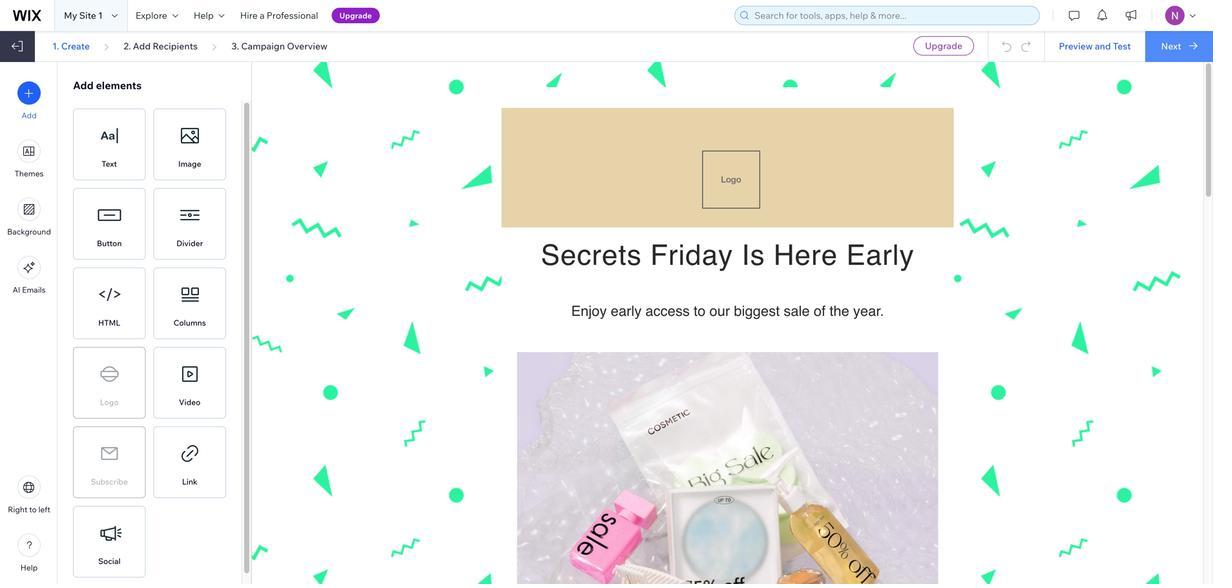 Task type: vqa. For each thing, say whether or not it's contained in the screenshot.
Themes button
yes



Task type: locate. For each thing, give the bounding box(es) containing it.
1
[[98, 10, 103, 21]]

text
[[102, 159, 117, 169]]

upgrade button down search for tools, apps, help & more... field at the right
[[914, 36, 974, 56]]

2.
[[124, 40, 131, 52]]

help button
[[186, 0, 232, 31], [17, 534, 41, 572]]

2 vertical spatial add
[[22, 110, 37, 120]]

add button
[[17, 81, 41, 120]]

0 horizontal spatial upgrade button
[[332, 8, 380, 23]]

right to left button
[[8, 476, 50, 514]]

subscribe
[[91, 477, 128, 487]]

1 horizontal spatial add
[[73, 79, 94, 92]]

help button down right to left
[[17, 534, 41, 572]]

3. campaign overview
[[232, 40, 328, 52]]

1 vertical spatial upgrade button
[[914, 36, 974, 56]]

upgrade right professional
[[340, 11, 372, 20]]

upgrade down search for tools, apps, help & more... field at the right
[[925, 40, 963, 51]]

help down right to left
[[21, 563, 38, 572]]

image
[[178, 159, 201, 169]]

html
[[98, 318, 120, 328]]

1. create link
[[52, 40, 90, 52]]

0 vertical spatial upgrade button
[[332, 8, 380, 23]]

background
[[7, 227, 51, 236]]

add right the 2. on the left top of page
[[133, 40, 151, 52]]

site
[[79, 10, 96, 21]]

emails
[[22, 285, 46, 295]]

access
[[646, 303, 690, 319]]

add left elements
[[73, 79, 94, 92]]

right to left
[[8, 505, 50, 514]]

0 horizontal spatial help
[[21, 563, 38, 572]]

add up themes button
[[22, 110, 37, 120]]

0 vertical spatial help
[[194, 10, 214, 21]]

0 horizontal spatial help button
[[17, 534, 41, 572]]

add elements
[[73, 79, 142, 92]]

0 vertical spatial add
[[133, 40, 151, 52]]

1. create
[[52, 40, 90, 52]]

preview
[[1059, 40, 1093, 52]]

of
[[814, 303, 826, 319]]

to left our
[[694, 303, 706, 319]]

button
[[97, 238, 122, 248]]

enjoy
[[571, 303, 607, 319]]

sale
[[784, 303, 810, 319]]

0 horizontal spatial upgrade
[[340, 11, 372, 20]]

early
[[611, 303, 642, 319]]

upgrade button
[[332, 8, 380, 23], [914, 36, 974, 56]]

year.
[[853, 303, 884, 319]]

1 vertical spatial add
[[73, 79, 94, 92]]

create
[[61, 40, 90, 52]]

preview and test
[[1059, 40, 1131, 52]]

1 horizontal spatial upgrade button
[[914, 36, 974, 56]]

overview
[[287, 40, 328, 52]]

add inside button
[[22, 110, 37, 120]]

themes
[[15, 169, 44, 178]]

secrets
[[541, 239, 642, 271]]

our
[[710, 303, 730, 319]]

0 horizontal spatial add
[[22, 110, 37, 120]]

my site 1
[[64, 10, 103, 21]]

early
[[847, 239, 915, 271]]

professional
[[267, 10, 318, 21]]

ai emails
[[13, 285, 46, 295]]

recipients
[[153, 40, 198, 52]]

next
[[1162, 40, 1182, 52]]

Search for tools, apps, help & more... field
[[751, 6, 1036, 25]]

1 vertical spatial upgrade
[[925, 40, 963, 51]]

0 horizontal spatial to
[[29, 505, 37, 514]]

explore
[[136, 10, 167, 21]]

1 vertical spatial help
[[21, 563, 38, 572]]

test
[[1113, 40, 1131, 52]]

add
[[133, 40, 151, 52], [73, 79, 94, 92], [22, 110, 37, 120]]

1 horizontal spatial upgrade
[[925, 40, 963, 51]]

a
[[260, 10, 265, 21]]

help up recipients
[[194, 10, 214, 21]]

0 vertical spatial upgrade
[[340, 11, 372, 20]]

1 horizontal spatial help button
[[186, 0, 232, 31]]

3.
[[232, 40, 239, 52]]

1 vertical spatial help button
[[17, 534, 41, 572]]

upgrade button right professional
[[332, 8, 380, 23]]

right
[[8, 505, 27, 514]]

to
[[694, 303, 706, 319], [29, 505, 37, 514]]

to left left
[[29, 505, 37, 514]]

upgrade
[[340, 11, 372, 20], [925, 40, 963, 51]]

1 horizontal spatial to
[[694, 303, 706, 319]]

help
[[194, 10, 214, 21], [21, 563, 38, 572]]

1 vertical spatial to
[[29, 505, 37, 514]]

0 vertical spatial to
[[694, 303, 706, 319]]

help button left "hire"
[[186, 0, 232, 31]]

left
[[38, 505, 50, 514]]

and
[[1095, 40, 1111, 52]]



Task type: describe. For each thing, give the bounding box(es) containing it.
hire
[[240, 10, 258, 21]]

1 horizontal spatial help
[[194, 10, 214, 21]]

secrets friday is here early
[[541, 239, 915, 271]]

ai
[[13, 285, 20, 295]]

hire a professional
[[240, 10, 318, 21]]

friday
[[651, 239, 733, 271]]

enjoy early access to our biggest sale of the year.
[[571, 303, 884, 319]]

upgrade for rightmost upgrade button
[[925, 40, 963, 51]]

divider
[[177, 238, 203, 248]]

campaign
[[241, 40, 285, 52]]

next button
[[1145, 31, 1213, 62]]

elements
[[96, 79, 142, 92]]

themes button
[[15, 140, 44, 178]]

background button
[[7, 198, 51, 236]]

video
[[179, 397, 201, 407]]

2 horizontal spatial add
[[133, 40, 151, 52]]

upgrade for the top upgrade button
[[340, 11, 372, 20]]

biggest
[[734, 303, 780, 319]]

columns
[[174, 318, 206, 328]]

social
[[98, 556, 121, 566]]

add for add
[[22, 110, 37, 120]]

0 vertical spatial help button
[[186, 0, 232, 31]]

3. campaign overview link
[[232, 40, 328, 52]]

2. add recipients link
[[124, 40, 198, 52]]

logo
[[100, 397, 119, 407]]

add for add elements
[[73, 79, 94, 92]]

is
[[742, 239, 765, 271]]

hire a professional link
[[232, 0, 326, 31]]

1.
[[52, 40, 59, 52]]

here
[[774, 239, 838, 271]]

ai emails button
[[13, 256, 46, 295]]

the
[[830, 303, 850, 319]]

my
[[64, 10, 77, 21]]

to inside 'button'
[[29, 505, 37, 514]]

link
[[182, 477, 197, 487]]

2. add recipients
[[124, 40, 198, 52]]



